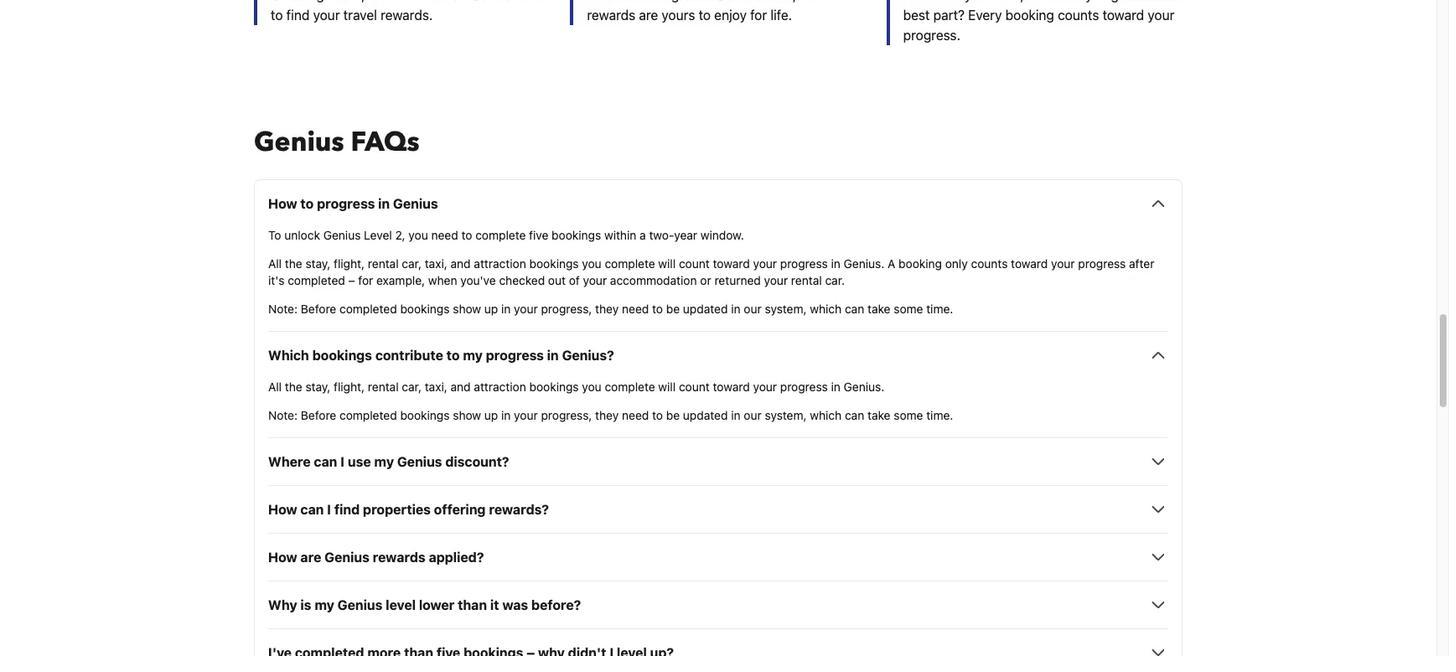 Task type: describe. For each thing, give the bounding box(es) containing it.
2 vertical spatial need
[[622, 409, 649, 423]]

taxi, for all the stay, flight, rental car, taxi, and attraction bookings you complete will count toward your progress in genius.
[[425, 380, 448, 394]]

when
[[428, 274, 457, 288]]

example,
[[377, 274, 425, 288]]

genius left level
[[338, 598, 383, 613]]

flight, for all the stay, flight, rental car, taxi, and attraction bookings you complete will count toward your progress in genius. a booking only counts toward your progress after it's completed – for example, when you've checked out of your accommodation or returned your rental car.
[[334, 257, 365, 271]]

only
[[946, 257, 968, 271]]

1 progress, from the top
[[541, 302, 592, 316]]

2 take from the top
[[868, 409, 891, 423]]

all the stay, flight, rental car, taxi, and attraction bookings you complete will count toward your progress in genius. a booking only counts toward your progress after it's completed – for example, when you've checked out of your accommodation or returned your rental car.
[[268, 257, 1155, 288]]

why
[[268, 598, 297, 613]]

how are genius rewards applied?
[[268, 550, 484, 565]]

0 vertical spatial need
[[431, 228, 458, 243]]

2 up from the top
[[485, 409, 498, 423]]

within
[[605, 228, 637, 243]]

toward right only
[[1011, 257, 1049, 271]]

genius down how to progress in genius
[[323, 228, 361, 243]]

1 updated from the top
[[683, 302, 728, 316]]

0 vertical spatial complete
[[476, 228, 526, 243]]

every
[[969, 8, 1003, 23]]

genius up how can i find properties offering rewards?
[[397, 455, 442, 470]]

1 they from the top
[[596, 302, 619, 316]]

rewards?
[[489, 503, 549, 518]]

look
[[369, 0, 394, 3]]

booking inside the more you book, the more you get. the best part? every booking counts toward your progress.
[[1006, 8, 1055, 23]]

or
[[701, 274, 712, 288]]

1 take from the top
[[868, 302, 891, 316]]

2 which from the top
[[810, 409, 842, 423]]

2 be from the top
[[667, 409, 680, 423]]

after unlocking each genius level, the rewards are yours to enjoy for life.
[[587, 0, 820, 23]]

genius. for all the stay, flight, rental car, taxi, and attraction bookings you complete will count toward your progress in genius. a booking only counts toward your progress after it's completed – for example, when you've checked out of your accommodation or returned your rental car.
[[844, 257, 885, 271]]

two-
[[649, 228, 674, 243]]

it
[[490, 598, 499, 613]]

bookings inside dropdown button
[[312, 348, 372, 363]]

how can i find properties offering rewards?
[[268, 503, 549, 518]]

in,
[[351, 0, 365, 3]]

1 be from the top
[[667, 302, 680, 316]]

a
[[640, 228, 646, 243]]

2 system, from the top
[[765, 409, 807, 423]]

in inside "all the stay, flight, rental car, taxi, and attraction bookings you complete will count toward your progress in genius. a booking only counts toward your progress after it's completed – for example, when you've checked out of your accommodation or returned your rental car."
[[831, 257, 841, 271]]

accommodation
[[610, 274, 697, 288]]

why is my genius level lower than it was before?
[[268, 598, 581, 613]]

to up the unlock
[[301, 197, 314, 212]]

is
[[301, 598, 312, 613]]

car.
[[826, 274, 845, 288]]

it's
[[268, 274, 285, 288]]

how are genius rewards applied? button
[[268, 548, 1169, 568]]

the inside the more you book, the more you get. the best part? every booking counts toward your progress.
[[1028, 0, 1048, 3]]

signed
[[307, 0, 347, 3]]

how to progress in genius button
[[268, 194, 1169, 214]]

count for all the stay, flight, rental car, taxi, and attraction bookings you complete will count toward your progress in genius. a booking only counts toward your progress after it's completed – for example, when you've checked out of your accommodation or returned your rental car.
[[679, 257, 710, 271]]

rental for all the stay, flight, rental car, taxi, and attraction bookings you complete will count toward your progress in genius.
[[368, 380, 399, 394]]

all the stay, flight, rental car, taxi, and attraction bookings you complete will count toward your progress in genius.
[[268, 380, 885, 394]]

the inside the after unlocking each genius level, the rewards are yours to enjoy for life.
[[800, 0, 820, 3]]

toward for all the stay, flight, rental car, taxi, and attraction bookings you complete will count toward your progress in genius.
[[713, 380, 750, 394]]

i for find
[[327, 503, 331, 518]]

rewards inside dropdown button
[[373, 550, 426, 565]]

2 the from the left
[[1139, 0, 1162, 3]]

toward for all the stay, flight, rental car, taxi, and attraction bookings you complete will count toward your progress in genius. a booking only counts toward your progress after it's completed – for example, when you've checked out of your accommodation or returned your rental car.
[[713, 257, 750, 271]]

all for all the stay, flight, rental car, taxi, and attraction bookings you complete will count toward your progress in genius.
[[268, 380, 282, 394]]

how to progress in genius
[[268, 197, 438, 212]]

how for how can i find properties offering rewards?
[[268, 503, 297, 518]]

2 time. from the top
[[927, 409, 954, 423]]

2 more from the left
[[1051, 0, 1083, 3]]

how can i find properties offering rewards? button
[[268, 500, 1169, 520]]

my for to
[[463, 348, 483, 363]]

1 before from the top
[[301, 302, 337, 316]]

than
[[458, 598, 487, 613]]

to
[[268, 228, 281, 243]]

level
[[386, 598, 416, 613]]

complete for all the stay, flight, rental car, taxi, and attraction bookings you complete will count toward your progress in genius. a booking only counts toward your progress after it's completed – for example, when you've checked out of your accommodation or returned your rental car.
[[605, 257, 655, 271]]

before?
[[532, 598, 581, 613]]

which
[[268, 348, 309, 363]]

–
[[349, 274, 355, 288]]

2 some from the top
[[894, 409, 924, 423]]

label
[[516, 0, 545, 3]]

the more you book, the more you get. the best part? every booking counts toward your progress.
[[904, 0, 1175, 43]]

to down accommodation
[[653, 302, 663, 316]]

1 vertical spatial completed
[[340, 302, 397, 316]]

year
[[674, 228, 698, 243]]

applied?
[[429, 550, 484, 565]]

booking inside "all the stay, flight, rental car, taxi, and attraction bookings you complete will count toward your progress in genius. a booking only counts toward your progress after it's completed – for example, when you've checked out of your accommodation or returned your rental car."
[[899, 257, 943, 271]]

for inside once signed in, look for the blue genius label to find your travel rewards.
[[398, 0, 415, 3]]

you've
[[461, 274, 496, 288]]

offering
[[434, 503, 486, 518]]

and for all the stay, flight, rental car, taxi, and attraction bookings you complete will count toward your progress in genius.
[[451, 380, 471, 394]]

where can i use my genius discount? button
[[268, 452, 1169, 472]]

blue
[[441, 0, 467, 3]]

out
[[548, 274, 566, 288]]

toward for the more you book, the more you get. the best part? every booking counts toward your progress.
[[1103, 8, 1145, 23]]

genius. for all the stay, flight, rental car, taxi, and attraction bookings you complete will count toward your progress in genius.
[[844, 380, 885, 394]]

where
[[268, 455, 311, 470]]

1 system, from the top
[[765, 302, 807, 316]]

1 show from the top
[[453, 302, 481, 316]]

stay, for all the stay, flight, rental car, taxi, and attraction bookings you complete will count toward your progress in genius.
[[306, 380, 331, 394]]

properties
[[363, 503, 431, 518]]

discount?
[[446, 455, 509, 470]]

to right contribute on the left bottom
[[447, 348, 460, 363]]

1 some from the top
[[894, 302, 924, 316]]

a
[[888, 257, 896, 271]]

life.
[[771, 8, 793, 23]]

enjoy
[[715, 8, 747, 23]]

part?
[[934, 8, 965, 23]]

level
[[364, 228, 392, 243]]

1 note: before completed bookings show up in your progress, they need to be updated in our system, which can take some time. from the top
[[268, 302, 954, 316]]

each
[[683, 0, 712, 3]]

car, for all the stay, flight, rental car, taxi, and attraction bookings you complete will count toward your progress in genius. a booking only counts toward your progress after it's completed – for example, when you've checked out of your accommodation or returned your rental car.
[[402, 257, 422, 271]]

once
[[271, 0, 303, 3]]

2 our from the top
[[744, 409, 762, 423]]

checked
[[499, 274, 545, 288]]

how for how to progress in genius
[[268, 197, 297, 212]]

2 note: before completed bookings show up in your progress, they need to be updated in our system, which can take some time. from the top
[[268, 409, 954, 423]]

genius up '2,'
[[393, 197, 438, 212]]

travel
[[344, 8, 377, 23]]



Task type: locate. For each thing, give the bounding box(es) containing it.
unlocking
[[621, 0, 679, 3]]

0 vertical spatial will
[[659, 257, 676, 271]]

find inside once signed in, look for the blue genius label to find your travel rewards.
[[287, 8, 310, 23]]

some
[[894, 302, 924, 316], [894, 409, 924, 423]]

your
[[313, 8, 340, 23], [1148, 8, 1175, 23], [753, 257, 777, 271], [1052, 257, 1076, 271], [583, 274, 607, 288], [764, 274, 788, 288], [514, 302, 538, 316], [753, 380, 777, 394], [514, 409, 538, 423]]

1 horizontal spatial for
[[398, 0, 415, 3]]

flight, up –
[[334, 257, 365, 271]]

1 time. from the top
[[927, 302, 954, 316]]

genius up enjoy
[[716, 0, 758, 3]]

complete up accommodation
[[605, 257, 655, 271]]

1 vertical spatial note: before completed bookings show up in your progress, they need to be updated in our system, which can take some time.
[[268, 409, 954, 423]]

genius inside dropdown button
[[325, 550, 370, 565]]

yours
[[662, 8, 696, 23]]

level,
[[762, 0, 797, 3]]

for inside the after unlocking each genius level, the rewards are yours to enjoy for life.
[[751, 8, 767, 23]]

genius. inside "all the stay, flight, rental car, taxi, and attraction bookings you complete will count toward your progress in genius. a booking only counts toward your progress after it's completed – for example, when you've checked out of your accommodation or returned your rental car."
[[844, 257, 885, 271]]

1 vertical spatial and
[[451, 380, 471, 394]]

be down accommodation
[[667, 302, 680, 316]]

unlock
[[284, 228, 320, 243]]

are up is
[[301, 550, 322, 565]]

before up where in the bottom left of the page
[[301, 409, 337, 423]]

be
[[667, 302, 680, 316], [667, 409, 680, 423]]

rental down contribute on the left bottom
[[368, 380, 399, 394]]

0 vertical spatial before
[[301, 302, 337, 316]]

1 vertical spatial will
[[659, 380, 676, 394]]

progress.
[[904, 28, 961, 43]]

1 vertical spatial be
[[667, 409, 680, 423]]

progress, down of
[[541, 302, 592, 316]]

2 updated from the top
[[683, 409, 728, 423]]

0 vertical spatial show
[[453, 302, 481, 316]]

2 attraction from the top
[[474, 380, 526, 394]]

genius right blue
[[471, 0, 513, 3]]

1 vertical spatial genius.
[[844, 380, 885, 394]]

the up the rewards.
[[418, 0, 438, 3]]

will for all the stay, flight, rental car, taxi, and attraction bookings you complete will count toward your progress in genius. a booking only counts toward your progress after it's completed – for example, when you've checked out of your accommodation or returned your rental car.
[[659, 257, 676, 271]]

taxi, for all the stay, flight, rental car, taxi, and attraction bookings you complete will count toward your progress in genius. a booking only counts toward your progress after it's completed – for example, when you've checked out of your accommodation or returned your rental car.
[[425, 257, 448, 271]]

the
[[904, 0, 927, 3], [1139, 0, 1162, 3]]

the right level,
[[800, 0, 820, 3]]

1 vertical spatial progress,
[[541, 409, 592, 423]]

to up where can i use my genius discount? dropdown button
[[653, 409, 663, 423]]

all
[[268, 257, 282, 271], [268, 380, 282, 394]]

bookings right five
[[552, 228, 601, 243]]

0 vertical spatial flight,
[[334, 257, 365, 271]]

window.
[[701, 228, 745, 243]]

progress, down all the stay, flight, rental car, taxi, and attraction bookings you complete will count toward your progress in genius. at the bottom of page
[[541, 409, 592, 423]]

more left get.
[[1051, 0, 1083, 3]]

1 vertical spatial our
[[744, 409, 762, 423]]

completed left –
[[288, 274, 345, 288]]

after
[[587, 0, 617, 3]]

for right –
[[358, 274, 373, 288]]

0 vertical spatial be
[[667, 302, 680, 316]]

find down once
[[287, 8, 310, 23]]

1 vertical spatial car,
[[402, 380, 422, 394]]

bookings inside "all the stay, flight, rental car, taxi, and attraction bookings you complete will count toward your progress in genius. a booking only counts toward your progress after it's completed – for example, when you've checked out of your accommodation or returned your rental car."
[[530, 257, 579, 271]]

0 vertical spatial which
[[810, 302, 842, 316]]

0 vertical spatial i
[[341, 455, 345, 470]]

counts inside the more you book, the more you get. the best part? every booking counts toward your progress.
[[1058, 8, 1100, 23]]

0 horizontal spatial counts
[[972, 257, 1008, 271]]

are inside the after unlocking each genius level, the rewards are yours to enjoy for life.
[[639, 8, 659, 23]]

stay, inside "all the stay, flight, rental car, taxi, and attraction bookings you complete will count toward your progress in genius. a booking only counts toward your progress after it's completed – for example, when you've checked out of your accommodation or returned your rental car."
[[306, 257, 331, 271]]

1 more from the left
[[930, 0, 962, 3]]

attraction for all the stay, flight, rental car, taxi, and attraction bookings you complete will count toward your progress in genius. a booking only counts toward your progress after it's completed – for example, when you've checked out of your accommodation or returned your rental car.
[[474, 257, 526, 271]]

2 before from the top
[[301, 409, 337, 423]]

are down the unlocking
[[639, 8, 659, 23]]

more
[[930, 0, 962, 3], [1051, 0, 1083, 3]]

count inside "all the stay, flight, rental car, taxi, and attraction bookings you complete will count toward your progress in genius. a booking only counts toward your progress after it's completed – for example, when you've checked out of your accommodation or returned your rental car."
[[679, 257, 710, 271]]

which bookings contribute to my progress in genius? button
[[268, 346, 1169, 366]]

2 vertical spatial rental
[[368, 380, 399, 394]]

all inside "all the stay, flight, rental car, taxi, and attraction bookings you complete will count toward your progress in genius. a booking only counts toward your progress after it's completed – for example, when you've checked out of your accommodation or returned your rental car."
[[268, 257, 282, 271]]

1 vertical spatial for
[[751, 8, 767, 23]]

five
[[529, 228, 549, 243]]

and for all the stay, flight, rental car, taxi, and attraction bookings you complete will count toward your progress in genius. a booking only counts toward your progress after it's completed – for example, when you've checked out of your accommodation or returned your rental car.
[[451, 257, 471, 271]]

and
[[451, 257, 471, 271], [451, 380, 471, 394]]

2 vertical spatial how
[[268, 550, 297, 565]]

complete for all the stay, flight, rental car, taxi, and attraction bookings you complete will count toward your progress in genius.
[[605, 380, 655, 394]]

1 horizontal spatial i
[[341, 455, 345, 470]]

system, up the which bookings contribute to my progress in genius? dropdown button
[[765, 302, 807, 316]]

0 vertical spatial some
[[894, 302, 924, 316]]

to down each
[[699, 8, 711, 23]]

2 car, from the top
[[402, 380, 422, 394]]

count
[[679, 257, 710, 271], [679, 380, 710, 394]]

2 all from the top
[[268, 380, 282, 394]]

bookings down genius?
[[530, 380, 579, 394]]

genius inside once signed in, look for the blue genius label to find your travel rewards.
[[471, 0, 513, 3]]

get.
[[1112, 0, 1135, 3]]

bookings
[[552, 228, 601, 243], [530, 257, 579, 271], [400, 302, 450, 316], [312, 348, 372, 363], [530, 380, 579, 394], [400, 409, 450, 423]]

progress inside the which bookings contribute to my progress in genius? dropdown button
[[486, 348, 544, 363]]

0 vertical spatial time.
[[927, 302, 954, 316]]

1 vertical spatial they
[[596, 409, 619, 423]]

flight, for all the stay, flight, rental car, taxi, and attraction bookings you complete will count toward your progress in genius.
[[334, 380, 365, 394]]

0 vertical spatial completed
[[288, 274, 345, 288]]

note: before completed bookings show up in your progress, they need to be updated in our system, which can take some time. down all the stay, flight, rental car, taxi, and attraction bookings you complete will count toward your progress in genius. at the bottom of page
[[268, 409, 954, 423]]

genius?
[[562, 348, 615, 363]]

attraction for all the stay, flight, rental car, taxi, and attraction bookings you complete will count toward your progress in genius.
[[474, 380, 526, 394]]

all for all the stay, flight, rental car, taxi, and attraction bookings you complete will count toward your progress in genius. a booking only counts toward your progress after it's completed – for example, when you've checked out of your accommodation or returned your rental car.
[[268, 257, 282, 271]]

bookings up out
[[530, 257, 579, 271]]

note: up where in the bottom left of the page
[[268, 409, 298, 423]]

2 show from the top
[[453, 409, 481, 423]]

0 horizontal spatial booking
[[899, 257, 943, 271]]

progress,
[[541, 302, 592, 316], [541, 409, 592, 423]]

for inside "all the stay, flight, rental car, taxi, and attraction bookings you complete will count toward your progress in genius. a booking only counts toward your progress after it's completed – for example, when you've checked out of your accommodation or returned your rental car."
[[358, 274, 373, 288]]

1 and from the top
[[451, 257, 471, 271]]

2 note: from the top
[[268, 409, 298, 423]]

lower
[[419, 598, 455, 613]]

rewards
[[587, 8, 636, 23], [373, 550, 426, 565]]

toward up "returned"
[[713, 257, 750, 271]]

1 vertical spatial take
[[868, 409, 891, 423]]

your inside the more you book, the more you get. the best part? every booking counts toward your progress.
[[1148, 8, 1175, 23]]

1 vertical spatial which
[[810, 409, 842, 423]]

rental left the car.
[[792, 274, 822, 288]]

our
[[744, 302, 762, 316], [744, 409, 762, 423]]

1 vertical spatial counts
[[972, 257, 1008, 271]]

our up where can i use my genius discount? dropdown button
[[744, 409, 762, 423]]

0 vertical spatial rental
[[368, 257, 399, 271]]

flight,
[[334, 257, 365, 271], [334, 380, 365, 394]]

0 vertical spatial all
[[268, 257, 282, 271]]

complete inside "all the stay, flight, rental car, taxi, and attraction bookings you complete will count toward your progress in genius. a booking only counts toward your progress after it's completed – for example, when you've checked out of your accommodation or returned your rental car."
[[605, 257, 655, 271]]

stay,
[[306, 257, 331, 271], [306, 380, 331, 394]]

are inside dropdown button
[[301, 550, 322, 565]]

2 genius. from the top
[[844, 380, 885, 394]]

0 vertical spatial are
[[639, 8, 659, 23]]

count up or
[[679, 257, 710, 271]]

0 horizontal spatial more
[[930, 0, 962, 3]]

my
[[463, 348, 483, 363], [374, 455, 394, 470], [315, 598, 335, 613]]

once signed in, look for the blue genius label to find your travel rewards.
[[271, 0, 545, 23]]

of
[[569, 274, 580, 288]]

1 vertical spatial i
[[327, 503, 331, 518]]

rental for all the stay, flight, rental car, taxi, and attraction bookings you complete will count toward your progress in genius. a booking only counts toward your progress after it's completed – for example, when you've checked out of your accommodation or returned your rental car.
[[368, 257, 399, 271]]

note:
[[268, 302, 298, 316], [268, 409, 298, 423]]

your inside once signed in, look for the blue genius label to find your travel rewards.
[[313, 8, 340, 23]]

car,
[[402, 257, 422, 271], [402, 380, 422, 394]]

bookings down when
[[400, 302, 450, 316]]

1 vertical spatial show
[[453, 409, 481, 423]]

0 vertical spatial booking
[[1006, 8, 1055, 23]]

and up you've
[[451, 257, 471, 271]]

1 how from the top
[[268, 197, 297, 212]]

for left life.
[[751, 8, 767, 23]]

bookings right which
[[312, 348, 372, 363]]

rewards up level
[[373, 550, 426, 565]]

2 how from the top
[[268, 503, 297, 518]]

more up part?
[[930, 0, 962, 3]]

0 vertical spatial counts
[[1058, 8, 1100, 23]]

1 vertical spatial are
[[301, 550, 322, 565]]

0 vertical spatial car,
[[402, 257, 422, 271]]

1 vertical spatial my
[[374, 455, 394, 470]]

1 vertical spatial need
[[622, 302, 649, 316]]

progress inside how to progress in genius dropdown button
[[317, 197, 375, 212]]

0 vertical spatial how
[[268, 197, 297, 212]]

my for use
[[374, 455, 394, 470]]

1 flight, from the top
[[334, 257, 365, 271]]

stay, down the unlock
[[306, 257, 331, 271]]

before up which
[[301, 302, 337, 316]]

use
[[348, 455, 371, 470]]

and inside "all the stay, flight, rental car, taxi, and attraction bookings you complete will count toward your progress in genius. a booking only counts toward your progress after it's completed – for example, when you've checked out of your accommodation or returned your rental car."
[[451, 257, 471, 271]]

booking down book,
[[1006, 8, 1055, 23]]

2 count from the top
[[679, 380, 710, 394]]

they down all the stay, flight, rental car, taxi, and attraction bookings you complete will count toward your progress in genius. at the bottom of page
[[596, 409, 619, 423]]

which
[[810, 302, 842, 316], [810, 409, 842, 423]]

0 vertical spatial note:
[[268, 302, 298, 316]]

genius inside the after unlocking each genius level, the rewards are yours to enjoy for life.
[[716, 0, 758, 3]]

returned
[[715, 274, 761, 288]]

genius.
[[844, 257, 885, 271], [844, 380, 885, 394]]

complete down genius?
[[605, 380, 655, 394]]

my right contribute on the left bottom
[[463, 348, 483, 363]]

taxi, down which bookings contribute to my progress in genius?
[[425, 380, 448, 394]]

3 how from the top
[[268, 550, 297, 565]]

1 vertical spatial all
[[268, 380, 282, 394]]

1 will from the top
[[659, 257, 676, 271]]

0 horizontal spatial i
[[327, 503, 331, 518]]

0 vertical spatial find
[[287, 8, 310, 23]]

how inside dropdown button
[[268, 550, 297, 565]]

the inside "all the stay, flight, rental car, taxi, and attraction bookings you complete will count toward your progress in genius. a booking only counts toward your progress after it's completed – for example, when you've checked out of your accommodation or returned your rental car."
[[285, 257, 303, 271]]

my right is
[[315, 598, 335, 613]]

genius
[[471, 0, 513, 3], [716, 0, 758, 3], [254, 124, 344, 161], [393, 197, 438, 212], [323, 228, 361, 243], [397, 455, 442, 470], [325, 550, 370, 565], [338, 598, 383, 613]]

and down which bookings contribute to my progress in genius?
[[451, 380, 471, 394]]

attraction inside "all the stay, flight, rental car, taxi, and attraction bookings you complete will count toward your progress in genius. a booking only counts toward your progress after it's completed – for example, when you've checked out of your accommodation or returned your rental car."
[[474, 257, 526, 271]]

0 vertical spatial our
[[744, 302, 762, 316]]

car, up example,
[[402, 257, 422, 271]]

the down the unlock
[[285, 257, 303, 271]]

2 flight, from the top
[[334, 380, 365, 394]]

our down "returned"
[[744, 302, 762, 316]]

up up discount?
[[485, 409, 498, 423]]

complete
[[476, 228, 526, 243], [605, 257, 655, 271], [605, 380, 655, 394]]

find down 'use'
[[334, 503, 360, 518]]

find inside "how can i find properties offering rewards?" dropdown button
[[334, 503, 360, 518]]

toward down the which bookings contribute to my progress in genius? dropdown button
[[713, 380, 750, 394]]

1 which from the top
[[810, 302, 842, 316]]

rental up example,
[[368, 257, 399, 271]]

the
[[418, 0, 438, 3], [800, 0, 820, 3], [1028, 0, 1048, 3], [285, 257, 303, 271], [285, 380, 303, 394]]

to unlock genius level 2, you need to complete five bookings within a two-year window.
[[268, 228, 745, 243]]

show down you've
[[453, 302, 481, 316]]

1 taxi, from the top
[[425, 257, 448, 271]]

1 horizontal spatial the
[[1139, 0, 1162, 3]]

book,
[[991, 0, 1025, 3]]

2 progress, from the top
[[541, 409, 592, 423]]

need
[[431, 228, 458, 243], [622, 302, 649, 316], [622, 409, 649, 423]]

1 horizontal spatial booking
[[1006, 8, 1055, 23]]

1 vertical spatial rewards
[[373, 550, 426, 565]]

they up genius?
[[596, 302, 619, 316]]

why is my genius level lower than it was before? button
[[268, 596, 1169, 616]]

be up where can i use my genius discount? dropdown button
[[667, 409, 680, 423]]

before
[[301, 302, 337, 316], [301, 409, 337, 423]]

2 vertical spatial complete
[[605, 380, 655, 394]]

1 vertical spatial up
[[485, 409, 498, 423]]

my right 'use'
[[374, 455, 394, 470]]

find
[[287, 8, 310, 23], [334, 503, 360, 518]]

1 vertical spatial stay,
[[306, 380, 331, 394]]

updated up where can i use my genius discount? dropdown button
[[683, 409, 728, 423]]

toward down get.
[[1103, 8, 1145, 23]]

1 all from the top
[[268, 257, 282, 271]]

bookings up where can i use my genius discount?
[[400, 409, 450, 423]]

need down all the stay, flight, rental car, taxi, and attraction bookings you complete will count toward your progress in genius. at the bottom of page
[[622, 409, 649, 423]]

all down which
[[268, 380, 282, 394]]

show up discount?
[[453, 409, 481, 423]]

system, up where can i use my genius discount? dropdown button
[[765, 409, 807, 423]]

1 vertical spatial how
[[268, 503, 297, 518]]

0 vertical spatial up
[[485, 302, 498, 316]]

1 vertical spatial booking
[[899, 257, 943, 271]]

1 stay, from the top
[[306, 257, 331, 271]]

0 vertical spatial system,
[[765, 302, 807, 316]]

rewards inside the after unlocking each genius level, the rewards are yours to enjoy for life.
[[587, 8, 636, 23]]

2 they from the top
[[596, 409, 619, 423]]

rental
[[368, 257, 399, 271], [792, 274, 822, 288], [368, 380, 399, 394]]

how up the to
[[268, 197, 297, 212]]

1 note: from the top
[[268, 302, 298, 316]]

0 vertical spatial progress,
[[541, 302, 592, 316]]

0 horizontal spatial find
[[287, 8, 310, 23]]

0 vertical spatial take
[[868, 302, 891, 316]]

to up you've
[[462, 228, 473, 243]]

1 vertical spatial attraction
[[474, 380, 526, 394]]

1 vertical spatial before
[[301, 409, 337, 423]]

1 vertical spatial some
[[894, 409, 924, 423]]

taxi,
[[425, 257, 448, 271], [425, 380, 448, 394]]

0 vertical spatial rewards
[[587, 8, 636, 23]]

note: down "it's"
[[268, 302, 298, 316]]

best
[[904, 8, 930, 23]]

count for all the stay, flight, rental car, taxi, and attraction bookings you complete will count toward your progress in genius.
[[679, 380, 710, 394]]

i up how are genius rewards applied?
[[327, 503, 331, 518]]

toward inside the more you book, the more you get. the best part? every booking counts toward your progress.
[[1103, 8, 1145, 23]]

2 vertical spatial for
[[358, 274, 373, 288]]

0 vertical spatial stay,
[[306, 257, 331, 271]]

0 vertical spatial attraction
[[474, 257, 526, 271]]

2 and from the top
[[451, 380, 471, 394]]

attraction down which bookings contribute to my progress in genius?
[[474, 380, 526, 394]]

i for use
[[341, 455, 345, 470]]

to down once
[[271, 8, 283, 23]]

1 vertical spatial taxi,
[[425, 380, 448, 394]]

how for how are genius rewards applied?
[[268, 550, 297, 565]]

genius faqs
[[254, 124, 420, 161]]

was
[[503, 598, 528, 613]]

2 taxi, from the top
[[425, 380, 448, 394]]

1 the from the left
[[904, 0, 927, 3]]

updated down or
[[683, 302, 728, 316]]

the up best
[[904, 0, 927, 3]]

1 our from the top
[[744, 302, 762, 316]]

2 will from the top
[[659, 380, 676, 394]]

0 horizontal spatial are
[[301, 550, 322, 565]]

contribute
[[376, 348, 443, 363]]

car, for all the stay, flight, rental car, taxi, and attraction bookings you complete will count toward your progress in genius.
[[402, 380, 422, 394]]

flight, inside "all the stay, flight, rental car, taxi, and attraction bookings you complete will count toward your progress in genius. a booking only counts toward your progress after it's completed – for example, when you've checked out of your accommodation or returned your rental car."
[[334, 257, 365, 271]]

genius down properties
[[325, 550, 370, 565]]

1 horizontal spatial find
[[334, 503, 360, 518]]

1 vertical spatial flight,
[[334, 380, 365, 394]]

1 vertical spatial system,
[[765, 409, 807, 423]]

1 count from the top
[[679, 257, 710, 271]]

to inside the after unlocking each genius level, the rewards are yours to enjoy for life.
[[699, 8, 711, 23]]

where can i use my genius discount?
[[268, 455, 509, 470]]

flight, up 'use'
[[334, 380, 365, 394]]

2 vertical spatial my
[[315, 598, 335, 613]]

count down the which bookings contribute to my progress in genius? dropdown button
[[679, 380, 710, 394]]

0 vertical spatial taxi,
[[425, 257, 448, 271]]

attraction
[[474, 257, 526, 271], [474, 380, 526, 394]]

2,
[[395, 228, 406, 243]]

how up the why
[[268, 550, 297, 565]]

1 car, from the top
[[402, 257, 422, 271]]

time.
[[927, 302, 954, 316], [927, 409, 954, 423]]

0 horizontal spatial the
[[904, 0, 927, 3]]

taxi, up when
[[425, 257, 448, 271]]

in
[[378, 197, 390, 212], [831, 257, 841, 271], [502, 302, 511, 316], [731, 302, 741, 316], [547, 348, 559, 363], [831, 380, 841, 394], [502, 409, 511, 423], [731, 409, 741, 423]]

completed down –
[[340, 302, 397, 316]]

booking right a
[[899, 257, 943, 271]]

0 vertical spatial count
[[679, 257, 710, 271]]

car, down contribute on the left bottom
[[402, 380, 422, 394]]

1 horizontal spatial my
[[374, 455, 394, 470]]

1 vertical spatial find
[[334, 503, 360, 518]]

1 horizontal spatial rewards
[[587, 8, 636, 23]]

which bookings contribute to my progress in genius?
[[268, 348, 615, 363]]

2 horizontal spatial my
[[463, 348, 483, 363]]

up down you've
[[485, 302, 498, 316]]

1 up from the top
[[485, 302, 498, 316]]

will inside "all the stay, flight, rental car, taxi, and attraction bookings you complete will count toward your progress in genius. a booking only counts toward your progress after it's completed – for example, when you've checked out of your accommodation or returned your rental car."
[[659, 257, 676, 271]]

for up the rewards.
[[398, 0, 415, 3]]

0 vertical spatial they
[[596, 302, 619, 316]]

1 genius. from the top
[[844, 257, 885, 271]]

genius up how to progress in genius
[[254, 124, 344, 161]]

you inside "all the stay, flight, rental car, taxi, and attraction bookings you complete will count toward your progress in genius. a booking only counts toward your progress after it's completed – for example, when you've checked out of your accommodation or returned your rental car."
[[582, 257, 602, 271]]

to
[[271, 8, 283, 23], [699, 8, 711, 23], [301, 197, 314, 212], [462, 228, 473, 243], [653, 302, 663, 316], [447, 348, 460, 363], [653, 409, 663, 423]]

note: before completed bookings show up in your progress, they need to be updated in our system, which can take some time.
[[268, 302, 954, 316], [268, 409, 954, 423]]

0 vertical spatial and
[[451, 257, 471, 271]]

1 vertical spatial rental
[[792, 274, 822, 288]]

are
[[639, 8, 659, 23], [301, 550, 322, 565]]

completed inside "all the stay, flight, rental car, taxi, and attraction bookings you complete will count toward your progress in genius. a booking only counts toward your progress after it's completed – for example, when you've checked out of your accommodation or returned your rental car."
[[288, 274, 345, 288]]

car, inside "all the stay, flight, rental car, taxi, and attraction bookings you complete will count toward your progress in genius. a booking only counts toward your progress after it's completed – for example, when you've checked out of your accommodation or returned your rental car."
[[402, 257, 422, 271]]

the down which
[[285, 380, 303, 394]]

counts inside "all the stay, flight, rental car, taxi, and attraction bookings you complete will count toward your progress in genius. a booking only counts toward your progress after it's completed – for example, when you've checked out of your accommodation or returned your rental car."
[[972, 257, 1008, 271]]

up
[[485, 302, 498, 316], [485, 409, 498, 423]]

2 stay, from the top
[[306, 380, 331, 394]]

1 horizontal spatial are
[[639, 8, 659, 23]]

0 vertical spatial my
[[463, 348, 483, 363]]

attraction up you've
[[474, 257, 526, 271]]

to inside once signed in, look for the blue genius label to find your travel rewards.
[[271, 8, 283, 23]]

0 horizontal spatial my
[[315, 598, 335, 613]]

need right '2,'
[[431, 228, 458, 243]]

can
[[845, 302, 865, 316], [845, 409, 865, 423], [314, 455, 337, 470], [301, 503, 324, 518]]

rewards down 'after'
[[587, 8, 636, 23]]

1 vertical spatial count
[[679, 380, 710, 394]]

toward
[[1103, 8, 1145, 23], [713, 257, 750, 271], [1011, 257, 1049, 271], [713, 380, 750, 394]]

1 vertical spatial time.
[[927, 409, 954, 423]]

1 vertical spatial complete
[[605, 257, 655, 271]]

will
[[659, 257, 676, 271], [659, 380, 676, 394]]

1 horizontal spatial counts
[[1058, 8, 1100, 23]]

will for all the stay, flight, rental car, taxi, and attraction bookings you complete will count toward your progress in genius.
[[659, 380, 676, 394]]

stay, for all the stay, flight, rental car, taxi, and attraction bookings you complete will count toward your progress in genius. a booking only counts toward your progress after it's completed – for example, when you've checked out of your accommodation or returned your rental car.
[[306, 257, 331, 271]]

complete left five
[[476, 228, 526, 243]]

the right get.
[[1139, 0, 1162, 3]]

how down where in the bottom left of the page
[[268, 503, 297, 518]]

2 horizontal spatial for
[[751, 8, 767, 23]]

1 attraction from the top
[[474, 257, 526, 271]]

0 vertical spatial updated
[[683, 302, 728, 316]]

all up "it's"
[[268, 257, 282, 271]]

0 horizontal spatial for
[[358, 274, 373, 288]]

the right book,
[[1028, 0, 1048, 3]]

need down accommodation
[[622, 302, 649, 316]]

i
[[341, 455, 345, 470], [327, 503, 331, 518]]

2 vertical spatial completed
[[340, 409, 397, 423]]

1 horizontal spatial more
[[1051, 0, 1083, 3]]

0 vertical spatial genius.
[[844, 257, 885, 271]]

after
[[1130, 257, 1155, 271]]

i left 'use'
[[341, 455, 345, 470]]

faqs
[[351, 124, 420, 161]]

the inside once signed in, look for the blue genius label to find your travel rewards.
[[418, 0, 438, 3]]

rewards.
[[381, 8, 433, 23]]

0 horizontal spatial rewards
[[373, 550, 426, 565]]

taxi, inside "all the stay, flight, rental car, taxi, and attraction bookings you complete will count toward your progress in genius. a booking only counts toward your progress after it's completed – for example, when you've checked out of your accommodation or returned your rental car."
[[425, 257, 448, 271]]



Task type: vqa. For each thing, say whether or not it's contained in the screenshot.
which to the top
yes



